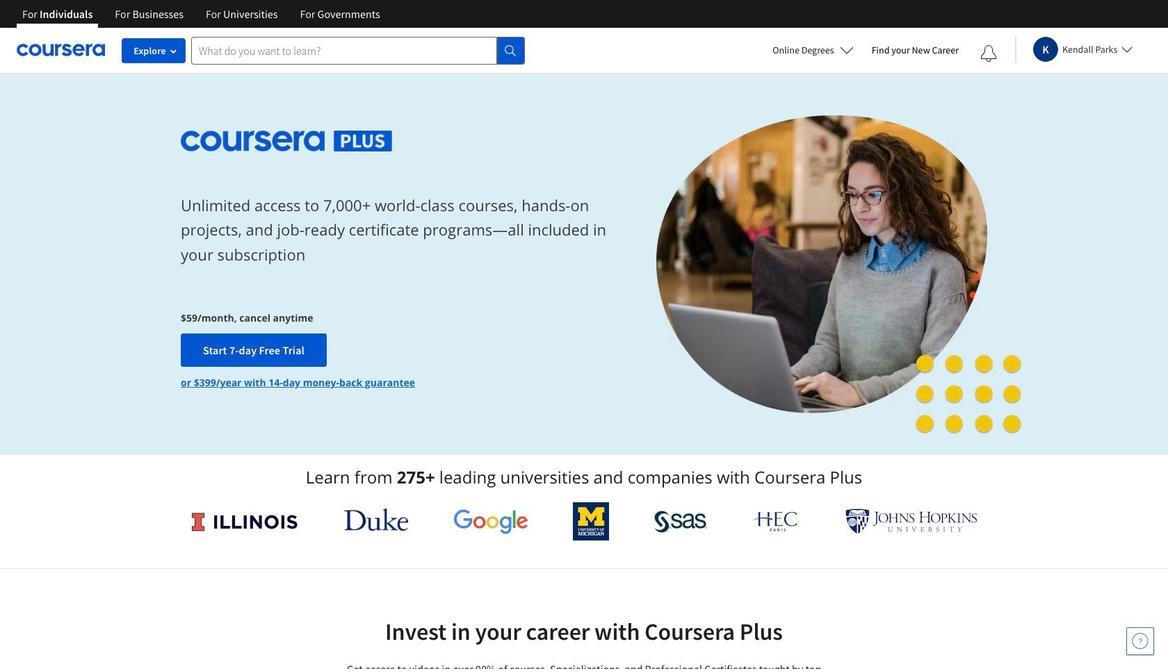 Task type: locate. For each thing, give the bounding box(es) containing it.
coursera plus image
[[181, 131, 392, 151]]

What do you want to learn? text field
[[191, 37, 497, 64]]

university of illinois at urbana-champaign image
[[191, 511, 299, 533]]

None search field
[[191, 37, 525, 64]]

help center image
[[1132, 634, 1149, 650]]

university of michigan image
[[573, 503, 609, 541]]

google image
[[453, 509, 528, 535]]



Task type: vqa. For each thing, say whether or not it's contained in the screenshot.
Coursera Plus image in the top of the page
yes



Task type: describe. For each thing, give the bounding box(es) containing it.
sas image
[[654, 511, 707, 533]]

hec paris image
[[752, 508, 801, 536]]

duke university image
[[344, 509, 408, 531]]

banner navigation
[[11, 0, 391, 28]]

johns hopkins university image
[[846, 509, 978, 535]]

coursera image
[[17, 39, 105, 61]]



